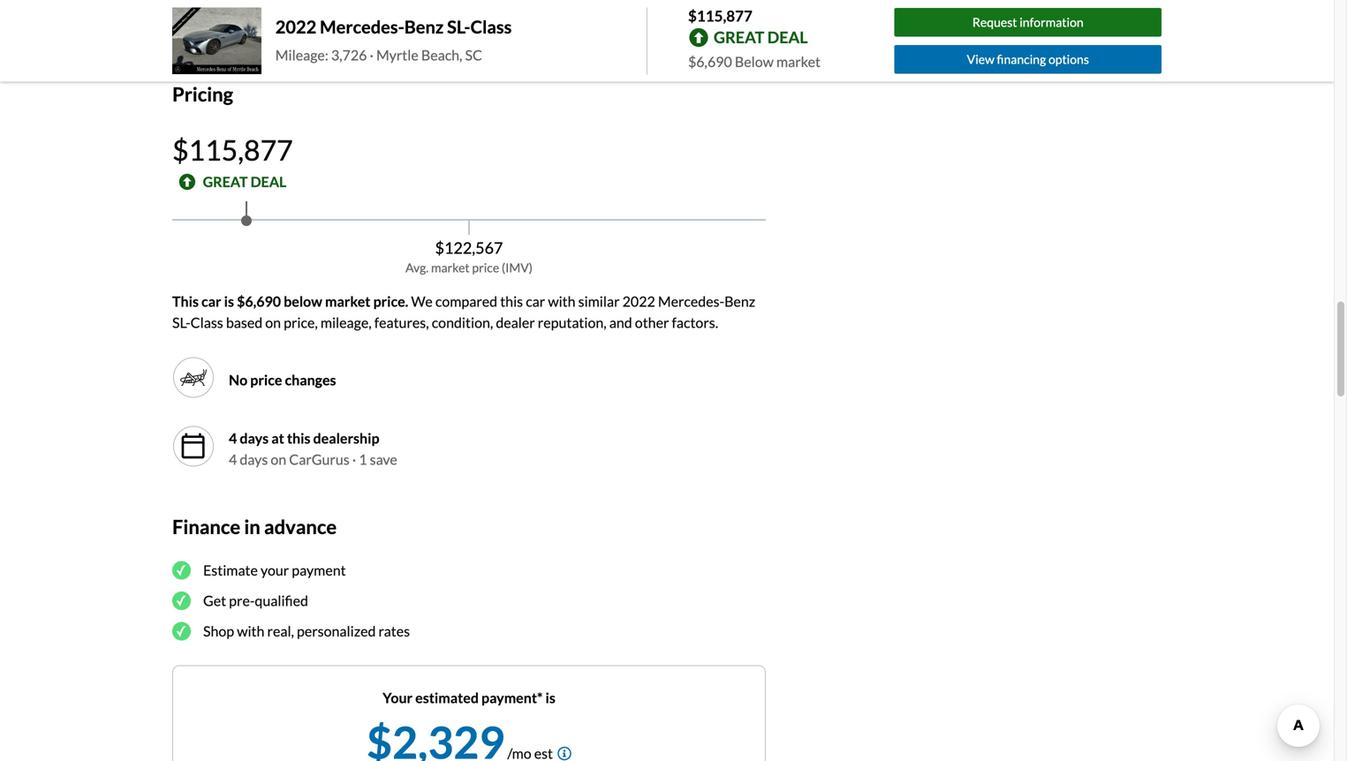 Task type: vqa. For each thing, say whether or not it's contained in the screenshot.
the bottommost this
yes



Task type: describe. For each thing, give the bounding box(es) containing it.
class inside we compared this car with similar 2022 mercedes-benz sl-class based on price, mileage, features, condition, dealer reputation, and other factors.
[[191, 314, 223, 331]]

view financing options
[[967, 52, 1089, 67]]

sc
[[465, 46, 482, 63]]

2 4 from the top
[[229, 451, 237, 468]]

finance
[[172, 515, 240, 538]]

great
[[203, 173, 248, 190]]

view
[[967, 52, 995, 67]]

your
[[261, 562, 289, 579]]

request information
[[973, 15, 1084, 30]]

similar
[[578, 293, 620, 310]]

2022 inside we compared this car with similar 2022 mercedes-benz sl-class based on price, mileage, features, condition, dealer reputation, and other factors.
[[623, 293, 655, 310]]

market for $122,567
[[431, 260, 470, 275]]

mercedes- inside 2022 mercedes-benz sl-class mileage: 3,726 · myrtle beach, sc
[[320, 16, 404, 37]]

this car is $6,690 below market price.
[[172, 293, 408, 310]]

dealer
[[496, 314, 535, 331]]

1
[[359, 451, 367, 468]]

2022 mercedes-benz sl-class image
[[172, 8, 261, 74]]

and
[[609, 314, 632, 331]]

price,
[[284, 314, 318, 331]]

save 20% on the full autocheck vehicle history report image
[[507, 23, 524, 40]]

vehicle
[[371, 21, 414, 38]]

benz inside we compared this car with similar 2022 mercedes-benz sl-class based on price, mileage, features, condition, dealer reputation, and other factors.
[[725, 293, 756, 310]]

1 days from the top
[[240, 430, 269, 447]]

market for $6,690
[[777, 53, 821, 70]]

at
[[271, 430, 284, 447]]

no
[[229, 371, 248, 389]]

based
[[226, 314, 263, 331]]

info circle image
[[558, 747, 572, 761]]

this inside the 4 days at this dealership 4 days on cargurus · 1 save
[[287, 430, 311, 447]]

shop
[[203, 623, 234, 640]]

pricing
[[172, 83, 233, 106]]

benz inside 2022 mercedes-benz sl-class mileage: 3,726 · myrtle beach, sc
[[404, 16, 444, 37]]

· inside 2022 mercedes-benz sl-class mileage: 3,726 · myrtle beach, sc
[[370, 46, 374, 63]]

real,
[[267, 623, 294, 640]]

$115,877 for $6,690
[[688, 7, 753, 25]]

options
[[1049, 52, 1089, 67]]

mercedes- inside we compared this car with similar 2022 mercedes-benz sl-class based on price, mileage, features, condition, dealer reputation, and other factors.
[[658, 293, 725, 310]]

features,
[[374, 314, 429, 331]]

request
[[973, 15, 1017, 30]]

0 vertical spatial is
[[224, 293, 234, 310]]

full
[[276, 21, 296, 38]]

get pre-qualified
[[203, 592, 308, 609]]

1 vertical spatial price
[[250, 371, 282, 389]]

compared
[[436, 293, 498, 310]]

save 20% on the full autocheck vehicle history report
[[172, 21, 503, 38]]

on inside "link"
[[234, 21, 250, 38]]

4 days at this dealership 4 days on cargurus · 1 save
[[229, 430, 397, 468]]

estimate your payment
[[203, 562, 346, 579]]

1 vertical spatial is
[[546, 689, 556, 707]]

changes
[[285, 371, 336, 389]]

reputation,
[[538, 314, 607, 331]]

qualified
[[255, 592, 308, 609]]

autocheck
[[298, 21, 368, 38]]

shop with real, personalized rates
[[203, 623, 410, 640]]

4 days at this dealership image
[[179, 432, 208, 461]]

sl- inside we compared this car with similar 2022 mercedes-benz sl-class based on price, mileage, features, condition, dealer reputation, and other factors.
[[172, 314, 191, 331]]

report
[[463, 21, 503, 38]]

2022 inside 2022 mercedes-benz sl-class mileage: 3,726 · myrtle beach, sc
[[276, 16, 317, 37]]

deal
[[768, 28, 808, 47]]

on inside the 4 days at this dealership 4 days on cargurus · 1 save
[[271, 451, 286, 468]]

great deal
[[714, 28, 808, 47]]



Task type: locate. For each thing, give the bounding box(es) containing it.
0 vertical spatial this
[[500, 293, 523, 310]]

history
[[417, 21, 461, 38]]

pre-
[[229, 592, 255, 609]]

0 vertical spatial market
[[777, 53, 821, 70]]

with up reputation,
[[548, 293, 576, 310]]

we
[[411, 293, 433, 310]]

2 vertical spatial on
[[271, 451, 286, 468]]

estimate
[[203, 562, 258, 579]]

other
[[635, 314, 669, 331]]

0 horizontal spatial 2022
[[276, 16, 317, 37]]

class up sc at the top left
[[471, 16, 512, 37]]

1 horizontal spatial $6,690
[[688, 53, 732, 70]]

4 right 4 days at this dealership image
[[229, 430, 237, 447]]

no price changes image
[[172, 356, 215, 399], [179, 363, 208, 392]]

0 horizontal spatial sl-
[[172, 314, 191, 331]]

2 car from the left
[[526, 293, 545, 310]]

great
[[714, 28, 765, 47]]

1 horizontal spatial $115,877
[[688, 7, 753, 25]]

0 vertical spatial price
[[472, 260, 499, 275]]

this
[[172, 293, 199, 310]]

mileage,
[[321, 314, 372, 331]]

$122,567 avg. market price (imv)
[[406, 238, 533, 275]]

0 vertical spatial mercedes-
[[320, 16, 404, 37]]

car right this
[[201, 293, 221, 310]]

$115,877 up the great
[[688, 7, 753, 25]]

1 horizontal spatial this
[[500, 293, 523, 310]]

car
[[201, 293, 221, 310], [526, 293, 545, 310]]

0 horizontal spatial $115,877
[[172, 133, 293, 167]]

1 vertical spatial this
[[287, 430, 311, 447]]

0 horizontal spatial market
[[325, 293, 371, 310]]

market down the deal
[[777, 53, 821, 70]]

on left 'the'
[[234, 21, 250, 38]]

20%
[[204, 21, 231, 38]]

$115,877 up great
[[172, 133, 293, 167]]

no price changes
[[229, 371, 336, 389]]

0 horizontal spatial this
[[287, 430, 311, 447]]

1 vertical spatial sl-
[[172, 314, 191, 331]]

1 horizontal spatial mercedes-
[[658, 293, 725, 310]]

2022 mercedes-benz sl-class mileage: 3,726 · myrtle beach, sc
[[276, 16, 512, 63]]

save 20% on the full autocheck vehicle history report link
[[172, 21, 524, 40]]

below
[[284, 293, 322, 310]]

price down $122,567
[[472, 260, 499, 275]]

price.
[[373, 293, 408, 310]]

2 vertical spatial market
[[325, 293, 371, 310]]

0 horizontal spatial $6,690
[[237, 293, 281, 310]]

0 vertical spatial benz
[[404, 16, 444, 37]]

0 horizontal spatial is
[[224, 293, 234, 310]]

below
[[735, 53, 774, 70]]

0 horizontal spatial price
[[250, 371, 282, 389]]

great deal image
[[179, 173, 196, 190]]

class
[[471, 16, 512, 37], [191, 314, 223, 331]]

on down the this car is $6,690 below market price.
[[265, 314, 281, 331]]

condition,
[[432, 314, 493, 331]]

the
[[253, 21, 273, 38]]

sl- down this
[[172, 314, 191, 331]]

1 vertical spatial 4
[[229, 451, 237, 468]]

3,726
[[331, 46, 367, 63]]

this up dealer
[[500, 293, 523, 310]]

sl- up sc at the top left
[[447, 16, 471, 37]]

1 horizontal spatial is
[[546, 689, 556, 707]]

sl-
[[447, 16, 471, 37], [172, 314, 191, 331]]

get
[[203, 592, 226, 609]]

your
[[383, 689, 413, 707]]

price inside $122,567 avg. market price (imv)
[[472, 260, 499, 275]]

1 vertical spatial market
[[431, 260, 470, 275]]

(imv)
[[502, 260, 533, 275]]

0 vertical spatial on
[[234, 21, 250, 38]]

0 vertical spatial ·
[[370, 46, 374, 63]]

0 vertical spatial 4
[[229, 430, 237, 447]]

· left 1
[[352, 451, 356, 468]]

price right no
[[250, 371, 282, 389]]

1 horizontal spatial market
[[431, 260, 470, 275]]

sl- inside 2022 mercedes-benz sl-class mileage: 3,726 · myrtle beach, sc
[[447, 16, 471, 37]]

0 vertical spatial sl-
[[447, 16, 471, 37]]

0 vertical spatial $6,690
[[688, 53, 732, 70]]

1 horizontal spatial ·
[[370, 46, 374, 63]]

personalized
[[297, 623, 376, 640]]

0 vertical spatial days
[[240, 430, 269, 447]]

this inside we compared this car with similar 2022 mercedes-benz sl-class based on price, mileage, features, condition, dealer reputation, and other factors.
[[500, 293, 523, 310]]

on down at
[[271, 451, 286, 468]]

is up based
[[224, 293, 234, 310]]

with left real,
[[237, 623, 265, 640]]

mileage:
[[276, 46, 329, 63]]

$122,567
[[435, 238, 503, 257]]

1 4 from the top
[[229, 430, 237, 447]]

1 vertical spatial ·
[[352, 451, 356, 468]]

1 vertical spatial benz
[[725, 293, 756, 310]]

cargurus
[[289, 451, 350, 468]]

finance in advance
[[172, 515, 337, 538]]

financing
[[997, 52, 1046, 67]]

class inside 2022 mercedes-benz sl-class mileage: 3,726 · myrtle beach, sc
[[471, 16, 512, 37]]

1 vertical spatial mercedes-
[[658, 293, 725, 310]]

myrtle
[[376, 46, 419, 63]]

dealership
[[313, 430, 380, 447]]

market inside $122,567 avg. market price (imv)
[[431, 260, 470, 275]]

advance
[[264, 515, 337, 538]]

car up dealer
[[526, 293, 545, 310]]

market up mileage,
[[325, 293, 371, 310]]

1 horizontal spatial car
[[526, 293, 545, 310]]

benz
[[404, 16, 444, 37], [725, 293, 756, 310]]

estimated
[[415, 689, 479, 707]]

0 horizontal spatial mercedes-
[[320, 16, 404, 37]]

rates
[[379, 623, 410, 640]]

$6,690 down the great
[[688, 53, 732, 70]]

days left at
[[240, 430, 269, 447]]

2022 up mileage:
[[276, 16, 317, 37]]

1 vertical spatial class
[[191, 314, 223, 331]]

request information button
[[895, 8, 1162, 37]]

0 vertical spatial with
[[548, 293, 576, 310]]

your estimated payment* is
[[383, 689, 556, 707]]

deal
[[251, 173, 287, 190]]

2 horizontal spatial market
[[777, 53, 821, 70]]

car inside we compared this car with similar 2022 mercedes-benz sl-class based on price, mileage, features, condition, dealer reputation, and other factors.
[[526, 293, 545, 310]]

4 right 4 days at this dealership icon
[[229, 451, 237, 468]]

0 horizontal spatial ·
[[352, 451, 356, 468]]

0 horizontal spatial car
[[201, 293, 221, 310]]

market down $122,567
[[431, 260, 470, 275]]

1 vertical spatial $6,690
[[237, 293, 281, 310]]

with
[[548, 293, 576, 310], [237, 623, 265, 640]]

0 horizontal spatial with
[[237, 623, 265, 640]]

·
[[370, 46, 374, 63], [352, 451, 356, 468]]

save
[[172, 21, 201, 38]]

payment
[[292, 562, 346, 579]]

· inside the 4 days at this dealership 4 days on cargurus · 1 save
[[352, 451, 356, 468]]

1 car from the left
[[201, 293, 221, 310]]

this
[[500, 293, 523, 310], [287, 430, 311, 447]]

payment*
[[482, 689, 543, 707]]

this right at
[[287, 430, 311, 447]]

on
[[234, 21, 250, 38], [265, 314, 281, 331], [271, 451, 286, 468]]

days
[[240, 430, 269, 447], [240, 451, 268, 468]]

1 vertical spatial $115,877
[[172, 133, 293, 167]]

4 days at this dealership image
[[172, 425, 215, 468]]

beach,
[[421, 46, 463, 63]]

factors.
[[672, 314, 718, 331]]

is
[[224, 293, 234, 310], [546, 689, 556, 707]]

0 vertical spatial class
[[471, 16, 512, 37]]

avg.
[[406, 260, 429, 275]]

$6,690 below market
[[688, 53, 821, 70]]

view financing options button
[[895, 45, 1162, 74]]

· right 3,726
[[370, 46, 374, 63]]

in
[[244, 515, 261, 538]]

save
[[370, 451, 397, 468]]

1 vertical spatial days
[[240, 451, 268, 468]]

market
[[777, 53, 821, 70], [431, 260, 470, 275], [325, 293, 371, 310]]

mercedes-
[[320, 16, 404, 37], [658, 293, 725, 310]]

1 vertical spatial 2022
[[623, 293, 655, 310]]

1 horizontal spatial with
[[548, 293, 576, 310]]

1 vertical spatial with
[[237, 623, 265, 640]]

0 vertical spatial $115,877
[[688, 7, 753, 25]]

on inside we compared this car with similar 2022 mercedes-benz sl-class based on price, mileage, features, condition, dealer reputation, and other factors.
[[265, 314, 281, 331]]

with inside we compared this car with similar 2022 mercedes-benz sl-class based on price, mileage, features, condition, dealer reputation, and other factors.
[[548, 293, 576, 310]]

mercedes- up the factors.
[[658, 293, 725, 310]]

class down this
[[191, 314, 223, 331]]

2022 up other
[[623, 293, 655, 310]]

4
[[229, 430, 237, 447], [229, 451, 237, 468]]

price
[[472, 260, 499, 275], [250, 371, 282, 389]]

2 days from the top
[[240, 451, 268, 468]]

2022
[[276, 16, 317, 37], [623, 293, 655, 310]]

0 horizontal spatial benz
[[404, 16, 444, 37]]

great deal
[[203, 173, 287, 190]]

1 horizontal spatial benz
[[725, 293, 756, 310]]

1 vertical spatial on
[[265, 314, 281, 331]]

mercedes- up 3,726
[[320, 16, 404, 37]]

$6,690 up based
[[237, 293, 281, 310]]

1 horizontal spatial sl-
[[447, 16, 471, 37]]

1 horizontal spatial class
[[471, 16, 512, 37]]

$115,877
[[688, 7, 753, 25], [172, 133, 293, 167]]

$6,690
[[688, 53, 732, 70], [237, 293, 281, 310]]

0 vertical spatial 2022
[[276, 16, 317, 37]]

1 horizontal spatial price
[[472, 260, 499, 275]]

1 horizontal spatial 2022
[[623, 293, 655, 310]]

is right payment*
[[546, 689, 556, 707]]

days right 4 days at this dealership image
[[240, 451, 268, 468]]

we compared this car with similar 2022 mercedes-benz sl-class based on price, mileage, features, condition, dealer reputation, and other factors.
[[172, 293, 756, 331]]

$115,877 for great deal
[[172, 133, 293, 167]]

0 horizontal spatial class
[[191, 314, 223, 331]]

information
[[1020, 15, 1084, 30]]



